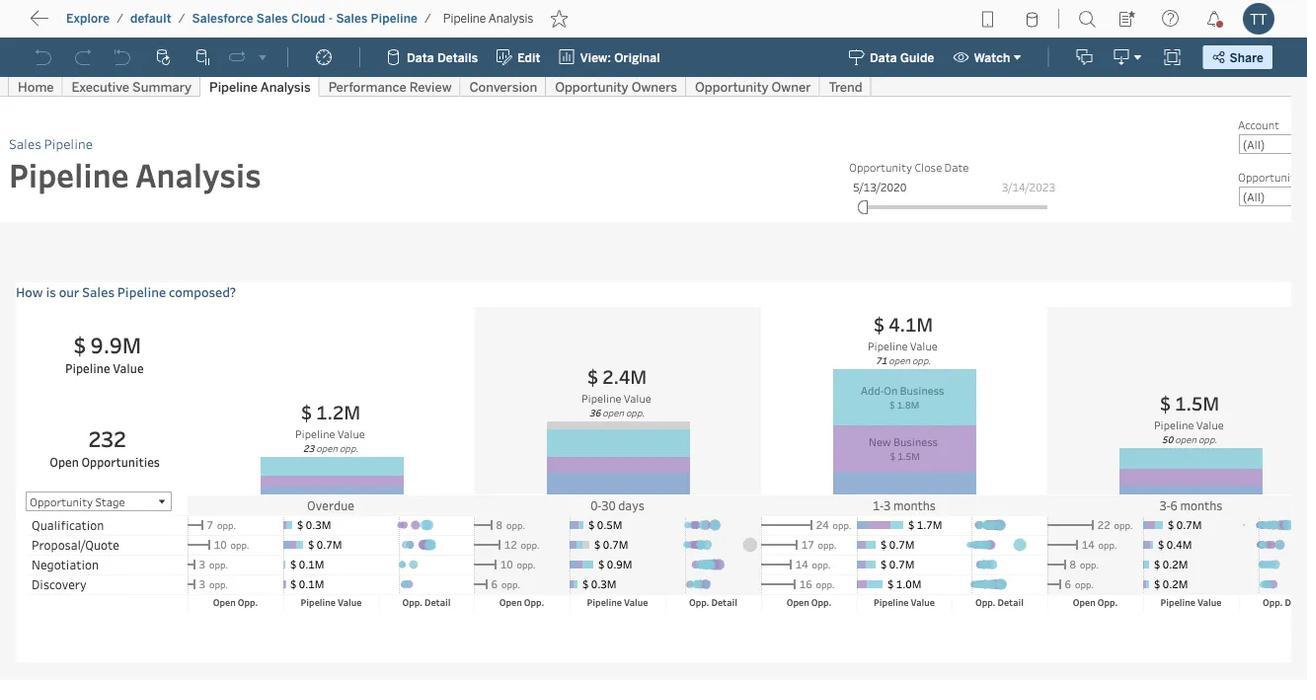 Task type: locate. For each thing, give the bounding box(es) containing it.
pipeline left the analysis
[[443, 11, 486, 26]]

explore link
[[65, 10, 111, 27]]

pipeline right -
[[371, 11, 418, 26]]

/ right to
[[117, 11, 123, 26]]

-
[[329, 11, 333, 26]]

explore
[[66, 11, 110, 26]]

/ left pipeline analysis at left top
[[425, 11, 432, 26]]

pipeline
[[371, 11, 418, 26], [443, 11, 486, 26]]

sales
[[257, 11, 288, 26], [336, 11, 368, 26]]

2 / from the left
[[179, 11, 185, 26]]

2 horizontal spatial /
[[425, 11, 432, 26]]

2 pipeline from the left
[[443, 11, 486, 26]]

salesforce sales cloud - sales pipeline link
[[191, 10, 419, 27]]

0 horizontal spatial /
[[117, 11, 123, 26]]

explore / default / salesforce sales cloud - sales pipeline /
[[66, 11, 432, 26]]

2 sales from the left
[[336, 11, 368, 26]]

sales left 'cloud'
[[257, 11, 288, 26]]

/
[[117, 11, 123, 26], [179, 11, 185, 26], [425, 11, 432, 26]]

analysis
[[489, 11, 534, 26]]

sales right -
[[336, 11, 368, 26]]

/ right default link
[[179, 11, 185, 26]]

pipeline analysis
[[443, 11, 534, 26]]

skip to content link
[[47, 11, 201, 38]]

3 / from the left
[[425, 11, 432, 26]]

1 horizontal spatial pipeline
[[443, 11, 486, 26]]

1 horizontal spatial /
[[179, 11, 185, 26]]

1 horizontal spatial sales
[[336, 11, 368, 26]]

1 / from the left
[[117, 11, 123, 26]]

content
[[109, 15, 170, 34]]

0 horizontal spatial sales
[[257, 11, 288, 26]]

0 horizontal spatial pipeline
[[371, 11, 418, 26]]

skip
[[51, 15, 85, 34]]

skip to content
[[51, 15, 170, 34]]



Task type: describe. For each thing, give the bounding box(es) containing it.
salesforce
[[192, 11, 253, 26]]

to
[[89, 15, 105, 34]]

default link
[[129, 10, 173, 27]]

cloud
[[291, 11, 326, 26]]

pipeline analysis element
[[437, 11, 540, 26]]

default
[[130, 11, 172, 26]]

1 pipeline from the left
[[371, 11, 418, 26]]

1 sales from the left
[[257, 11, 288, 26]]



Task type: vqa. For each thing, say whether or not it's contained in the screenshot.
Custom
no



